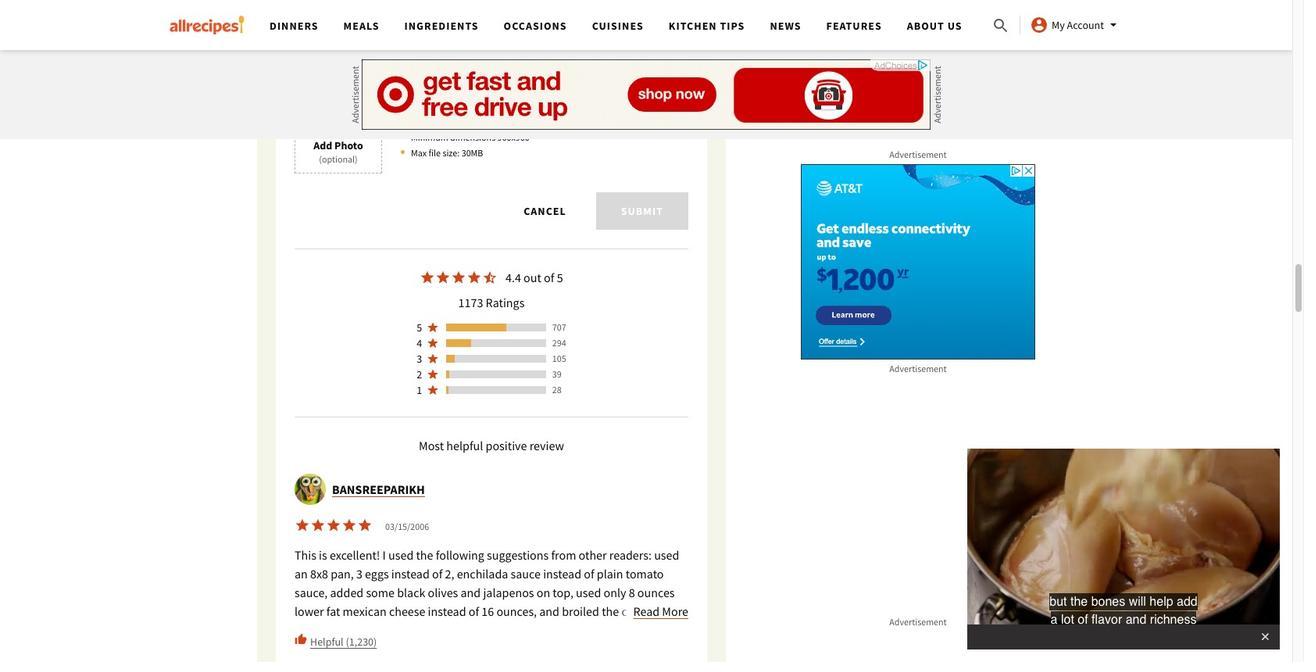 Task type: describe. For each thing, give the bounding box(es) containing it.
0 horizontal spatial used
[[389, 548, 414, 563]]

and up the definitely
[[540, 604, 560, 619]]

1 cheese from the left
[[389, 604, 426, 619]]

we
[[329, 641, 345, 657]]

1 vertical spatial advertisement region
[[801, 164, 1036, 360]]

add
[[314, 139, 332, 153]]

news link
[[770, 19, 802, 33]]

and up with
[[384, 623, 404, 638]]

file
[[429, 147, 441, 159]]

star half image
[[483, 270, 498, 286]]

4.4 out of 5
[[506, 270, 563, 286]]

occasions link
[[504, 19, 567, 33]]

we'll
[[503, 623, 527, 638]]

this is excellent!  i used the following suggestions from other readers:  used an 8x8 pan, 3 eggs instead of 2, enchilada sauce instead of plain tomato sauce, added some black olives and jalapenos on top, used only 8 ounces lower fat mexican cheese instead of 16 ounces, and broiled the cheese on top.  my husband and i both loved it and we'll definitely be making this again!  we served it with spanish rice, salad, tortilla chips and salsa.
[[295, 548, 680, 657]]

of right out
[[544, 270, 555, 286]]

about us link
[[907, 19, 963, 33]]

minimum
[[411, 132, 448, 143]]

mexican
[[343, 604, 387, 619]]

meals
[[344, 19, 380, 33]]

this
[[639, 623, 658, 638]]

4.4
[[506, 270, 521, 286]]

helpful
[[447, 438, 483, 454]]

spanish
[[421, 641, 461, 657]]

0 vertical spatial advertisement region
[[362, 59, 931, 130]]

(optional)
[[319, 154, 358, 165]]

occasions
[[504, 19, 567, 33]]

2 vertical spatial advertisement region
[[801, 632, 1036, 662]]

cancel
[[524, 204, 567, 218]]

2 horizontal spatial used
[[654, 548, 680, 563]]

of left 2,
[[432, 566, 443, 582]]

1173
[[459, 295, 483, 311]]

0 horizontal spatial i
[[383, 548, 386, 563]]

lower
[[295, 604, 324, 619]]

03/15/2006
[[385, 521, 429, 533]]

1 vertical spatial it
[[386, 641, 393, 657]]

dinners link
[[270, 19, 319, 33]]

salad,
[[488, 641, 519, 657]]

1 horizontal spatial on
[[661, 604, 674, 619]]

What did you think about this recipe? Did you make any changes or notes? text field
[[295, 0, 689, 68]]

plain
[[597, 566, 623, 582]]

tomato
[[626, 566, 664, 582]]

105
[[553, 353, 567, 365]]

following
[[436, 548, 485, 563]]

about us
[[907, 19, 963, 33]]

707
[[553, 322, 567, 333]]

making
[[597, 623, 636, 638]]

pan,
[[331, 566, 354, 582]]

28
[[553, 384, 562, 396]]

add photo (optional)
[[314, 139, 363, 165]]

size:
[[443, 147, 460, 159]]

ounces,
[[497, 604, 537, 619]]

top.
[[295, 623, 315, 638]]

ingredients
[[405, 19, 479, 33]]

kitchen
[[669, 19, 717, 33]]

most helpful positive review
[[419, 438, 564, 454]]

1173 ratings
[[459, 295, 525, 311]]

again!
[[295, 641, 327, 657]]

eggs
[[365, 566, 389, 582]]

and down 16
[[480, 623, 500, 638]]

tips
[[720, 19, 745, 33]]

olives
[[428, 585, 458, 601]]

account
[[1068, 18, 1105, 32]]

an
[[295, 566, 308, 582]]

gif,
[[433, 116, 447, 128]]

be
[[581, 623, 595, 638]]

this
[[295, 548, 317, 563]]

with
[[395, 641, 418, 657]]

account image
[[1030, 16, 1049, 34]]

ounces
[[638, 585, 675, 601]]

cancel button
[[504, 193, 587, 230]]

excellent!
[[330, 548, 380, 563]]

0 horizontal spatial the
[[416, 548, 433, 563]]

2
[[417, 368, 422, 382]]

submit
[[621, 204, 664, 218]]

about
[[907, 19, 945, 33]]

only inside images must be: png, gif, jpegs only minimum dimensions 960x960 max file size: 30mb
[[475, 116, 492, 128]]

bansreeparikh
[[332, 482, 425, 498]]

added
[[330, 585, 364, 601]]

ingredients link
[[405, 19, 479, 33]]

read
[[634, 604, 660, 619]]

2,
[[445, 566, 455, 582]]

instead up top,
[[543, 566, 582, 582]]

caret_down image
[[1105, 16, 1123, 34]]

most
[[419, 438, 444, 454]]

definitely
[[530, 623, 579, 638]]

served
[[348, 641, 383, 657]]



Task type: locate. For each thing, give the bounding box(es) containing it.
some
[[366, 585, 395, 601]]

1 vertical spatial 5
[[417, 321, 422, 335]]

0 horizontal spatial 3
[[356, 566, 363, 582]]

1 horizontal spatial i
[[406, 623, 409, 638]]

30mb
[[462, 147, 483, 159]]

4
[[417, 336, 422, 351]]

is
[[319, 548, 327, 563]]

and down 'enchilada'
[[461, 585, 481, 601]]

cuisines
[[592, 19, 644, 33]]

1 horizontal spatial only
[[604, 585, 627, 601]]

my inside button
[[1052, 18, 1065, 32]]

meals link
[[344, 19, 380, 33]]

0 horizontal spatial only
[[475, 116, 492, 128]]

1 horizontal spatial cheese
[[622, 604, 658, 619]]

2 cheese from the left
[[622, 604, 658, 619]]

my right account icon
[[1052, 18, 1065, 32]]

1 vertical spatial my
[[318, 623, 333, 638]]

advertisement region
[[362, 59, 931, 130], [801, 164, 1036, 360], [801, 632, 1036, 662]]

0 vertical spatial only
[[475, 116, 492, 128]]

294
[[553, 337, 567, 349]]

broiled
[[562, 604, 600, 619]]

bansreeparikh link
[[332, 482, 425, 498]]

kitchen tips
[[669, 19, 745, 33]]

features
[[827, 19, 882, 33]]

sauce,
[[295, 585, 328, 601]]

instead
[[392, 566, 430, 582], [543, 566, 582, 582], [428, 604, 466, 619]]

of down the other
[[584, 566, 595, 582]]

i left both
[[406, 623, 409, 638]]

1 horizontal spatial 5
[[557, 270, 563, 286]]

it up rice,
[[470, 623, 478, 638]]

loved
[[439, 623, 468, 638]]

only up dimensions
[[475, 116, 492, 128]]

only left 8
[[604, 585, 627, 601]]

images
[[395, 97, 423, 109]]

1 horizontal spatial used
[[576, 585, 601, 601]]

dimensions
[[450, 132, 496, 143]]

news
[[770, 19, 802, 33]]

helpful (1,230) button
[[295, 634, 377, 650]]

home image
[[170, 16, 245, 34]]

16
[[482, 604, 494, 619]]

my account button
[[1030, 16, 1123, 34]]

i up "eggs"
[[383, 548, 386, 563]]

us
[[948, 19, 963, 33]]

my inside this is excellent!  i used the following suggestions from other readers:  used an 8x8 pan, 3 eggs instead of 2, enchilada sauce instead of plain tomato sauce, added some black olives and jalapenos on top, used only 8 ounces lower fat mexican cheese instead of 16 ounces, and broiled the cheese on top.  my husband and i both loved it and we'll definitely be making this again!  we served it with spanish rice, salad, tortilla chips and salsa.
[[318, 623, 333, 638]]

read more button
[[621, 602, 689, 621]]

1 horizontal spatial it
[[470, 623, 478, 638]]

0 horizontal spatial it
[[386, 641, 393, 657]]

0 horizontal spatial on
[[537, 585, 550, 601]]

helpful
[[310, 635, 344, 649]]

photo
[[335, 139, 363, 153]]

fat
[[327, 604, 340, 619]]

chips
[[560, 641, 587, 657]]

husband
[[335, 623, 381, 638]]

suggestions
[[487, 548, 549, 563]]

only inside this is excellent!  i used the following suggestions from other readers:  used an 8x8 pan, 3 eggs instead of 2, enchilada sauce instead of plain tomato sauce, added some black olives and jalapenos on top, used only 8 ounces lower fat mexican cheese instead of 16 ounces, and broiled the cheese on top.  my husband and i both loved it and we'll definitely be making this again!  we served it with spanish rice, salad, tortilla chips and salsa.
[[604, 585, 627, 601]]

rice,
[[464, 641, 486, 657]]

images must be: png, gif, jpegs only minimum dimensions 960x960 max file size: 30mb
[[395, 97, 530, 159]]

helpful (1,230)
[[310, 635, 377, 649]]

5
[[557, 270, 563, 286], [417, 321, 422, 335]]

readers:
[[610, 548, 652, 563]]

cheese down 8
[[622, 604, 658, 619]]

on left top,
[[537, 585, 550, 601]]

used down 03/15/2006
[[389, 548, 414, 563]]

review
[[530, 438, 564, 454]]

of
[[544, 270, 555, 286], [432, 566, 443, 582], [584, 566, 595, 582], [469, 604, 479, 619]]

used
[[389, 548, 414, 563], [654, 548, 680, 563], [576, 585, 601, 601]]

0 vertical spatial it
[[470, 623, 478, 638]]

out
[[524, 270, 542, 286]]

1 vertical spatial i
[[406, 623, 409, 638]]

1 horizontal spatial my
[[1052, 18, 1065, 32]]

5 right out
[[557, 270, 563, 286]]

star image
[[420, 270, 436, 286], [436, 270, 451, 286], [426, 337, 439, 350], [426, 353, 439, 365], [426, 369, 439, 381], [426, 384, 439, 397], [295, 518, 310, 533], [342, 518, 357, 533]]

8
[[629, 585, 635, 601]]

black
[[397, 585, 426, 601]]

1 vertical spatial 3
[[356, 566, 363, 582]]

3 right pan,
[[356, 566, 363, 582]]

it left with
[[386, 641, 393, 657]]

both
[[412, 623, 436, 638]]

search image
[[992, 16, 1011, 35]]

(1,230)
[[346, 635, 377, 649]]

0 vertical spatial 3
[[417, 352, 422, 366]]

cheese down the black on the bottom of the page
[[389, 604, 426, 619]]

0 horizontal spatial 5
[[417, 321, 422, 335]]

1 horizontal spatial 3
[[417, 352, 422, 366]]

read more
[[634, 604, 689, 619]]

star image
[[451, 270, 467, 286], [467, 270, 483, 286], [426, 322, 439, 334], [310, 518, 326, 533], [326, 518, 342, 533], [357, 518, 373, 533]]

navigation containing dinners
[[257, 0, 992, 50]]

960x960
[[498, 132, 530, 143]]

0 vertical spatial i
[[383, 548, 386, 563]]

5 up 4
[[417, 321, 422, 335]]

i
[[383, 548, 386, 563], [406, 623, 409, 638]]

positive
[[486, 438, 527, 454]]

1 vertical spatial on
[[661, 604, 674, 619]]

used up broiled
[[576, 585, 601, 601]]

my right top.
[[318, 623, 333, 638]]

1 vertical spatial the
[[602, 604, 619, 619]]

of left 16
[[469, 604, 479, 619]]

more
[[662, 604, 689, 619]]

1 horizontal spatial the
[[602, 604, 619, 619]]

and down be
[[590, 641, 610, 657]]

must
[[425, 97, 445, 109]]

submit button
[[596, 193, 689, 230]]

ratings
[[486, 295, 525, 311]]

thumb up image
[[295, 634, 307, 646]]

cuisines link
[[592, 19, 644, 33]]

0 vertical spatial the
[[416, 548, 433, 563]]

instead up the black on the bottom of the page
[[392, 566, 430, 582]]

instead down olives
[[428, 604, 466, 619]]

0 vertical spatial my
[[1052, 18, 1065, 32]]

jalapenos
[[483, 585, 534, 601]]

8x8
[[310, 566, 328, 582]]

0 horizontal spatial cheese
[[389, 604, 426, 619]]

1 vertical spatial only
[[604, 585, 627, 601]]

the
[[416, 548, 433, 563], [602, 604, 619, 619]]

on right read
[[661, 604, 674, 619]]

3 down 4
[[417, 352, 422, 366]]

it
[[470, 623, 478, 638], [386, 641, 393, 657]]

top,
[[553, 585, 574, 601]]

used up the tomato
[[654, 548, 680, 563]]

0 vertical spatial 5
[[557, 270, 563, 286]]

dinners
[[270, 19, 319, 33]]

39
[[553, 369, 562, 380]]

the up making
[[602, 604, 619, 619]]

3 inside this is excellent!  i used the following suggestions from other readers:  used an 8x8 pan, 3 eggs instead of 2, enchilada sauce instead of plain tomato sauce, added some black olives and jalapenos on top, used only 8 ounces lower fat mexican cheese instead of 16 ounces, and broiled the cheese on top.  my husband and i both loved it and we'll definitely be making this again!  we served it with spanish rice, salad, tortilla chips and salsa.
[[356, 566, 363, 582]]

max
[[411, 147, 427, 159]]

on
[[537, 585, 550, 601], [661, 604, 674, 619]]

0 horizontal spatial my
[[318, 623, 333, 638]]

tortilla
[[522, 641, 557, 657]]

the down 03/15/2006
[[416, 548, 433, 563]]

0 vertical spatial on
[[537, 585, 550, 601]]

enchilada
[[457, 566, 508, 582]]

navigation
[[257, 0, 992, 50]]

kitchen tips link
[[669, 19, 745, 33]]

only
[[475, 116, 492, 128], [604, 585, 627, 601]]

png,
[[411, 116, 431, 128]]

features link
[[827, 19, 882, 33]]



Task type: vqa. For each thing, say whether or not it's contained in the screenshot.
the definitely
yes



